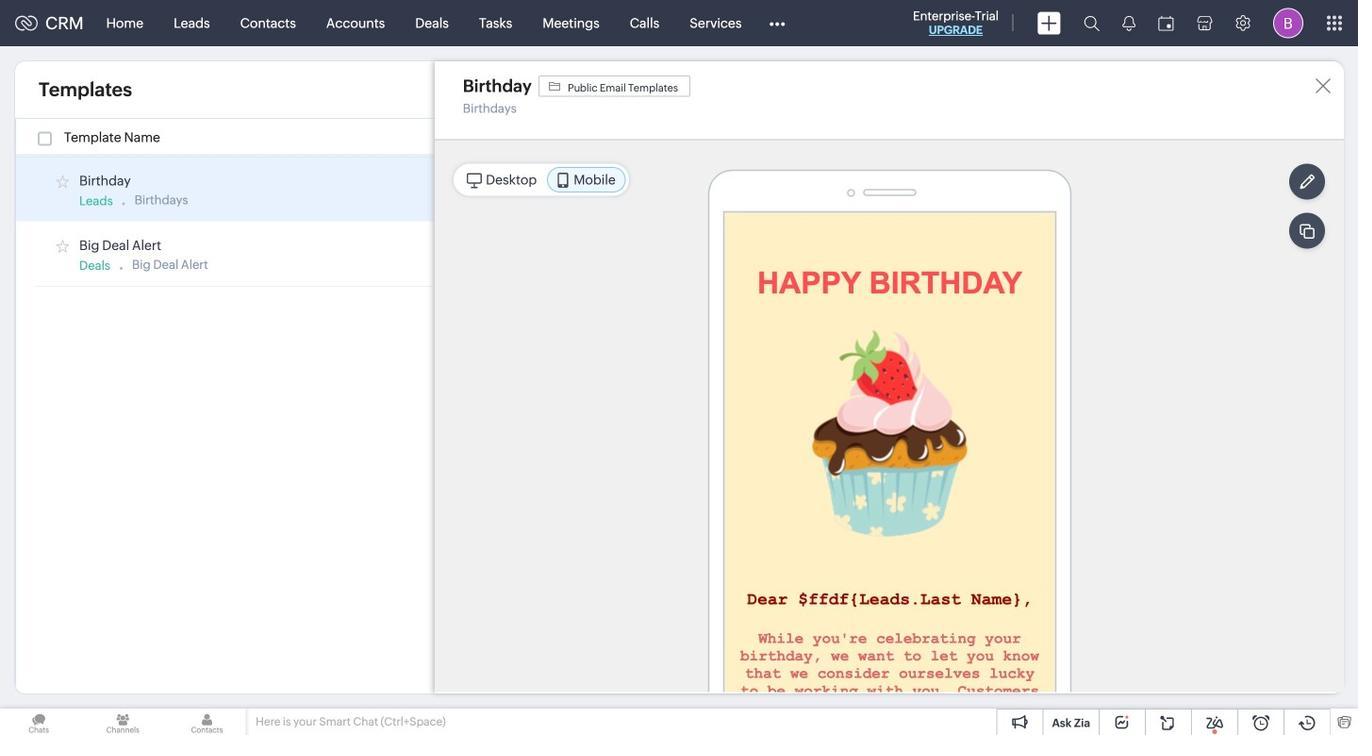 Task type: vqa. For each thing, say whether or not it's contained in the screenshot.
Chats image
yes



Task type: locate. For each thing, give the bounding box(es) containing it.
create menu image
[[1038, 12, 1062, 34]]

search image
[[1084, 15, 1100, 31]]

contacts image
[[168, 709, 246, 735]]

Other Modules field
[[757, 8, 798, 38]]

search element
[[1073, 0, 1112, 46]]

profile image
[[1274, 8, 1304, 38]]

profile element
[[1263, 0, 1315, 46]]



Task type: describe. For each thing, give the bounding box(es) containing it.
create menu element
[[1027, 0, 1073, 46]]

signals element
[[1112, 0, 1147, 46]]

logo image
[[15, 16, 38, 31]]

chats image
[[0, 709, 78, 735]]

channels image
[[84, 709, 162, 735]]

signals image
[[1123, 15, 1136, 31]]

calendar image
[[1159, 16, 1175, 31]]



